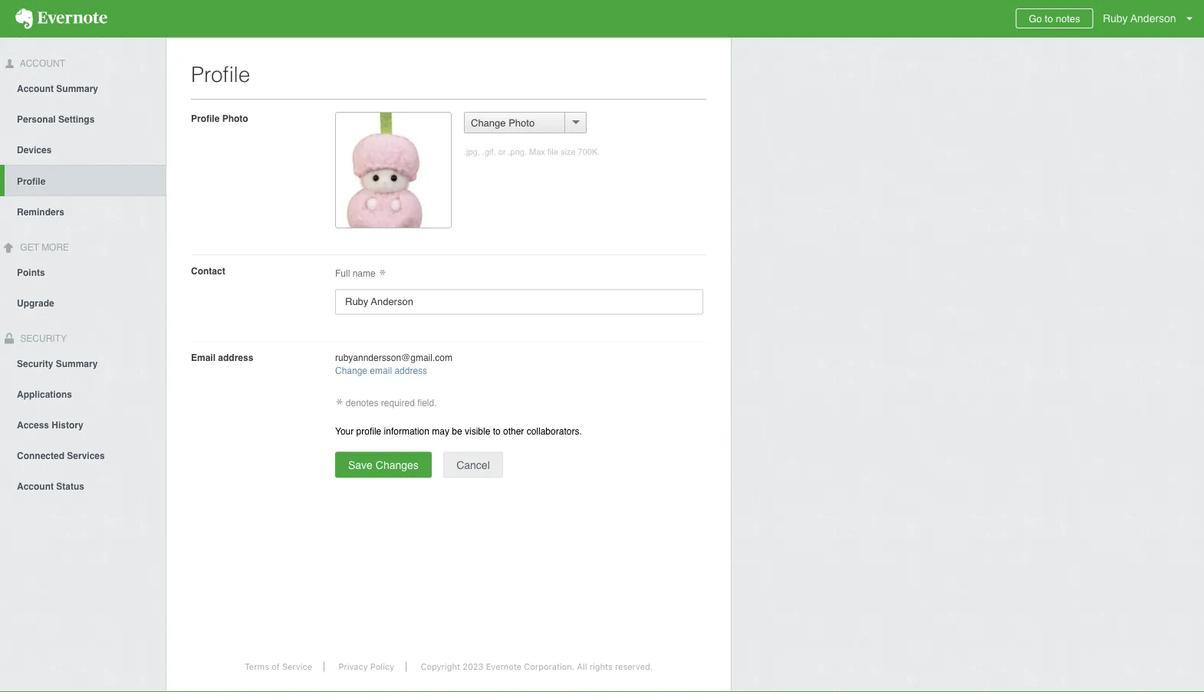 Task type: locate. For each thing, give the bounding box(es) containing it.
1 horizontal spatial photo
[[509, 117, 535, 129]]

security
[[18, 333, 67, 344], [17, 359, 53, 369]]

account summary
[[17, 83, 98, 94]]

profile link
[[5, 165, 166, 196]]

get
[[20, 242, 39, 253]]

information
[[384, 426, 430, 437]]

change up the .gif,
[[471, 117, 506, 129]]

corporation.
[[524, 663, 575, 673]]

to right go
[[1045, 13, 1054, 24]]

your
[[335, 426, 354, 437]]

2 vertical spatial account
[[17, 481, 54, 492]]

go
[[1029, 13, 1043, 24]]

account up account summary
[[18, 58, 65, 69]]

account down connected
[[17, 481, 54, 492]]

2 vertical spatial profile
[[17, 176, 46, 187]]

collaborators.
[[527, 426, 582, 437]]

0 horizontal spatial photo
[[222, 113, 248, 124]]

policy
[[370, 663, 395, 673]]

security summary
[[17, 359, 98, 369]]

terms of service link
[[233, 663, 325, 673]]

devices link
[[0, 134, 166, 165]]

history
[[52, 420, 83, 431]]

address down rubyanndersson@gmail.com
[[395, 366, 427, 377]]

go to notes link
[[1016, 8, 1094, 28]]

account up personal
[[17, 83, 54, 94]]

reserved.
[[615, 663, 653, 673]]

security up security summary
[[18, 333, 67, 344]]

1 vertical spatial address
[[395, 366, 427, 377]]

photo
[[222, 113, 248, 124], [509, 117, 535, 129]]

email
[[191, 353, 216, 364]]

ruby anderson link
[[1099, 0, 1205, 38]]

0 vertical spatial to
[[1045, 13, 1054, 24]]

get more
[[18, 242, 69, 253]]

privacy
[[339, 663, 368, 673]]

0 vertical spatial security
[[18, 333, 67, 344]]

to
[[1045, 13, 1054, 24], [493, 426, 501, 437]]

rights
[[590, 663, 613, 673]]

profile
[[191, 62, 250, 87], [191, 113, 220, 124], [17, 176, 46, 187]]

1 vertical spatial security
[[17, 359, 53, 369]]

address right email
[[218, 353, 253, 364]]

1 vertical spatial account
[[17, 83, 54, 94]]

reminders link
[[0, 196, 166, 227]]

devices
[[17, 145, 52, 156]]

ruby anderson
[[1103, 12, 1177, 25]]

name
[[353, 269, 376, 279]]

change left email
[[335, 366, 368, 377]]

0 horizontal spatial change
[[335, 366, 368, 377]]

None submit
[[335, 452, 432, 478], [444, 452, 503, 478], [335, 452, 432, 478], [444, 452, 503, 478]]

security up applications
[[17, 359, 53, 369]]

personal settings
[[17, 114, 95, 125]]

security for security
[[18, 333, 67, 344]]

evernote image
[[0, 8, 123, 29]]

1 vertical spatial profile
[[191, 113, 220, 124]]

profile inside profile link
[[17, 176, 46, 187]]

profile photo
[[191, 113, 248, 124]]

1 vertical spatial summary
[[56, 359, 98, 369]]

terms of service
[[245, 663, 312, 673]]

0 vertical spatial summary
[[56, 83, 98, 94]]

2023
[[463, 663, 484, 673]]

personal settings link
[[0, 103, 166, 134]]

to left other
[[493, 426, 501, 437]]

1 vertical spatial to
[[493, 426, 501, 437]]

anderson
[[1131, 12, 1177, 25]]

more
[[42, 242, 69, 253]]

1 horizontal spatial to
[[1045, 13, 1054, 24]]

your profile information may be visible to other collaborators.
[[335, 426, 582, 437]]

.jpg,
[[464, 147, 480, 157]]

address
[[218, 353, 253, 364], [395, 366, 427, 377]]

1 vertical spatial change
[[335, 366, 368, 377]]

photo for change photo
[[509, 117, 535, 129]]

access history
[[17, 420, 83, 431]]

applications link
[[0, 379, 166, 409]]

photo for profile photo
[[222, 113, 248, 124]]

access history link
[[0, 409, 166, 440]]

summary up personal settings link
[[56, 83, 98, 94]]

of
[[272, 663, 280, 673]]

.gif,
[[483, 147, 496, 157]]

field.
[[418, 398, 437, 409]]

summary up applications link
[[56, 359, 98, 369]]

service
[[282, 663, 312, 673]]

account
[[18, 58, 65, 69], [17, 83, 54, 94], [17, 481, 54, 492]]

0 vertical spatial account
[[18, 58, 65, 69]]

summary
[[56, 83, 98, 94], [56, 359, 98, 369]]

0 vertical spatial address
[[218, 353, 253, 364]]

privacy policy link
[[327, 663, 407, 673]]

Full name text field
[[335, 290, 704, 315]]

change
[[471, 117, 506, 129], [335, 366, 368, 377]]

account status
[[17, 481, 84, 492]]

change inside rubyanndersson@gmail.com change email address
[[335, 366, 368, 377]]

1 horizontal spatial address
[[395, 366, 427, 377]]

profile for profile link
[[17, 176, 46, 187]]

copyright 2023 evernote corporation. all rights reserved.
[[421, 663, 653, 673]]

account summary link
[[0, 73, 166, 103]]

0 vertical spatial change
[[471, 117, 506, 129]]



Task type: vqa. For each thing, say whether or not it's contained in the screenshot.
laptop in the left of the page
no



Task type: describe. For each thing, give the bounding box(es) containing it.
connected services link
[[0, 440, 166, 471]]

notes
[[1056, 13, 1081, 24]]

profile for profile photo
[[191, 113, 220, 124]]

access
[[17, 420, 49, 431]]

or
[[498, 147, 506, 157]]

email address
[[191, 353, 253, 364]]

applications
[[17, 389, 72, 400]]

status
[[56, 481, 84, 492]]

0 horizontal spatial to
[[493, 426, 501, 437]]

connected services
[[17, 451, 105, 461]]

700k.
[[578, 147, 600, 157]]

connected
[[17, 451, 64, 461]]

evernote
[[486, 663, 522, 673]]

0 vertical spatial profile
[[191, 62, 250, 87]]

size
[[561, 147, 576, 157]]

denotes
[[346, 398, 379, 409]]

summary for account summary
[[56, 83, 98, 94]]

contact
[[191, 266, 225, 277]]

file
[[548, 147, 559, 157]]

change email address link
[[335, 366, 427, 377]]

privacy policy
[[339, 663, 395, 673]]

services
[[67, 451, 105, 461]]

max
[[529, 147, 545, 157]]

denotes required field.
[[343, 398, 437, 409]]

upgrade
[[17, 298, 54, 309]]

address inside rubyanndersson@gmail.com change email address
[[395, 366, 427, 377]]

rubyanndersson@gmail.com
[[335, 353, 453, 364]]

points link
[[0, 257, 166, 287]]

account for account summary
[[17, 83, 54, 94]]

terms
[[245, 663, 269, 673]]

.png.
[[508, 147, 527, 157]]

may
[[432, 426, 450, 437]]

summary for security summary
[[56, 359, 98, 369]]

rubyanndersson@gmail.com change email address
[[335, 353, 453, 377]]

upgrade link
[[0, 287, 166, 318]]

all
[[577, 663, 587, 673]]

points
[[17, 267, 45, 278]]

be
[[452, 426, 462, 437]]

change photo
[[471, 117, 535, 129]]

0 horizontal spatial address
[[218, 353, 253, 364]]

other
[[503, 426, 524, 437]]

copyright
[[421, 663, 460, 673]]

evernote link
[[0, 0, 123, 38]]

required
[[381, 398, 415, 409]]

email
[[370, 366, 392, 377]]

ruby
[[1103, 12, 1128, 25]]

visible
[[465, 426, 491, 437]]

profile
[[356, 426, 382, 437]]

account for account
[[18, 58, 65, 69]]

full name
[[335, 269, 378, 279]]

go to notes
[[1029, 13, 1081, 24]]

1 horizontal spatial change
[[471, 117, 506, 129]]

security summary link
[[0, 348, 166, 379]]

account status link
[[0, 471, 166, 501]]

account for account status
[[17, 481, 54, 492]]

personal
[[17, 114, 56, 125]]

reminders
[[17, 207, 64, 218]]

full
[[335, 269, 350, 279]]

.jpg, .gif, or .png. max file size 700k.
[[464, 147, 600, 157]]

security for security summary
[[17, 359, 53, 369]]

settings
[[58, 114, 95, 125]]



